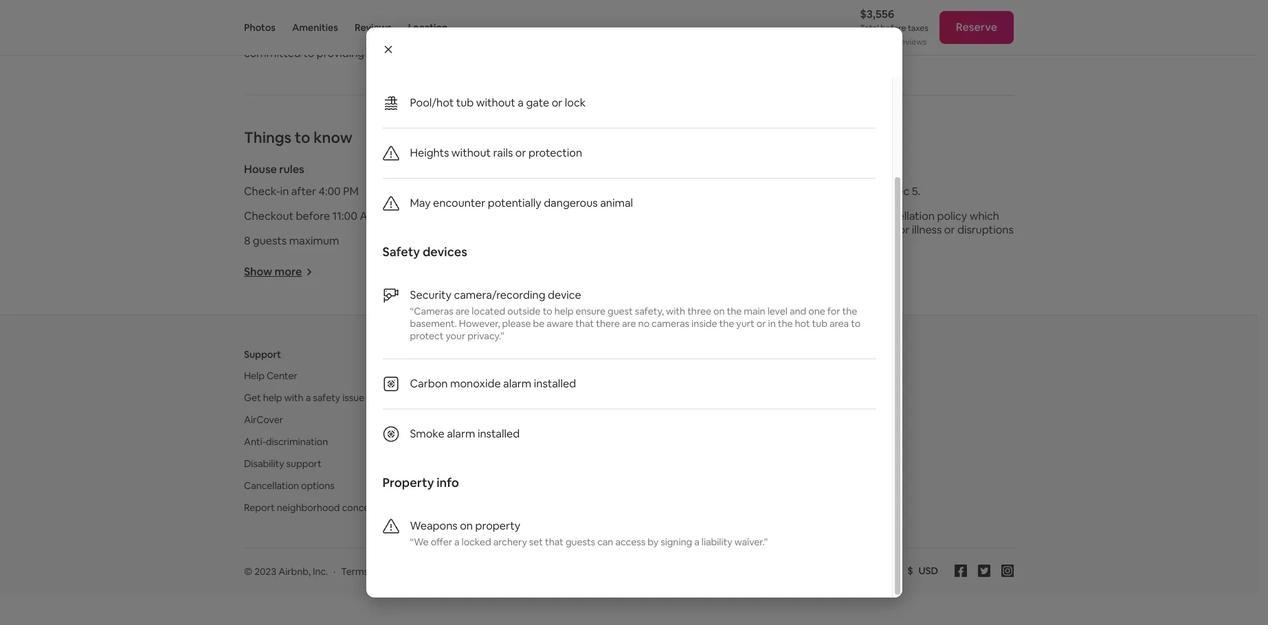 Task type: vqa. For each thing, say whether or not it's contained in the screenshot.
the Security inside security camera/recording device "cameras are located outside to help ensure guest safety, with three on the main level and one for the basement. however, please be aware that there are no cameras inside the yurt or in the hot tub area to protect your privacy."
yes



Task type: locate. For each thing, give the bounding box(es) containing it.
more
[[275, 265, 302, 280]]

0 vertical spatial help
[[555, 305, 574, 318]]

safety
[[383, 244, 420, 260]]

tub inside 'security camera/recording device "cameras are located outside to help ensure guest safety, with three on the main level and one for the basement. however, please be aware that there are no cameras inside the yurt or in the hot tub area to protect your privacy."'
[[813, 318, 828, 330]]

1 horizontal spatial lock
[[660, 209, 680, 224]]

2 vertical spatial without
[[571, 209, 610, 224]]

are down superhost
[[304, 30, 320, 44]]

issue
[[343, 392, 365, 405]]

terms link
[[341, 566, 369, 579]]

1 horizontal spatial gate
[[621, 209, 644, 224]]

anti-
[[244, 436, 266, 449]]

1 vertical spatial camera/recording
[[454, 288, 546, 303]]

0 horizontal spatial installed
[[478, 427, 520, 442]]

in left after
[[280, 185, 289, 199]]

0 horizontal spatial security
[[410, 288, 452, 303]]

carbon monoxide alarm installed
[[410, 377, 576, 391]]

the inside review the host's full cancellation policy which applies even if you cancel for illness or disruptions caused by covid-19.
[[803, 209, 820, 224]]

by inside weapons on property "we offer a locked archery set that guests can access by signing a liability waiver."
[[648, 536, 659, 549]]

camera/recording down protection
[[549, 185, 640, 199]]

cancellation options
[[244, 480, 335, 493]]

0 horizontal spatial on
[[460, 519, 473, 534]]

aircover down airbnb your home link
[[503, 392, 542, 405]]

your right protect
[[446, 330, 466, 343]]

1 vertical spatial device
[[548, 288, 582, 303]]

1 vertical spatial cancellation
[[874, 209, 935, 224]]

0 horizontal spatial that
[[545, 536, 564, 549]]

guests right 8
[[253, 234, 287, 249]]

lock for heights without rails or protection
[[565, 96, 586, 110]]

pool/hot down rails
[[505, 209, 548, 224]]

property info
[[383, 475, 459, 491]]

smoke
[[410, 427, 445, 442]]

0 horizontal spatial help
[[263, 392, 282, 405]]

community forum
[[503, 436, 584, 449]]

on
[[714, 305, 725, 318], [460, 519, 473, 534]]

for left illness
[[895, 223, 910, 238]]

without left rails
[[452, 146, 491, 160]]

1 vertical spatial airbnb
[[503, 370, 533, 383]]

to left know
[[295, 128, 311, 147]]

1 vertical spatial on
[[460, 519, 473, 534]]

for inside 'security camera/recording device "cameras are located outside to help ensure guest safety, with three on the main level and one for the basement. however, please be aware that there are no cameras inside the yurt or in the hot tub area to protect your privacy."'
[[828, 305, 841, 318]]

before inside $3,556 total before taxes 16 reviews
[[881, 23, 907, 34]]

©
[[244, 566, 253, 579]]

your up aircover for hosts
[[535, 370, 555, 383]]

1 vertical spatial with
[[284, 392, 304, 405]]

tub right hot
[[813, 318, 828, 330]]

cancellation up 'host's'
[[790, 185, 851, 199]]

or right animal
[[646, 209, 657, 224]]

a left safety
[[306, 392, 311, 405]]

before for taxes
[[881, 23, 907, 34]]

installed up aircover for hosts
[[534, 377, 576, 391]]

safety,
[[635, 305, 664, 318]]

2 vertical spatial before
[[296, 209, 330, 224]]

1 vertical spatial security
[[410, 288, 452, 303]]

0 vertical spatial in
[[280, 185, 289, 199]]

0 vertical spatial device
[[643, 185, 676, 199]]

on inside 'security camera/recording device "cameras are located outside to help ensure guest safety, with three on the main level and one for the basement. however, please be aware that there are no cameras inside the yurt or in the hot tub area to protect your privacy."'
[[714, 305, 725, 318]]

by right access
[[648, 536, 659, 549]]

for right one on the right
[[828, 305, 841, 318]]

forum
[[557, 436, 584, 449]]

airbnb down hosting
[[503, 370, 533, 383]]

guests left can
[[566, 536, 596, 549]]

that left there
[[576, 318, 594, 330]]

help inside 'security camera/recording device "cameras are located outside to help ensure guest safety, with three on the main level and one for the basement. however, please be aware that there are no cameras inside the yurt or in the hot tub area to protect your privacy."'
[[555, 305, 574, 318]]

rated
[[423, 30, 450, 44]]

aware
[[547, 318, 574, 330]]

device right animal
[[643, 185, 676, 199]]

lock up protection
[[565, 96, 586, 110]]

alarm down hosting
[[503, 377, 532, 391]]

0 horizontal spatial camera/recording
[[454, 288, 546, 303]]

$ usd
[[908, 566, 939, 578]]

lock right animal
[[660, 209, 680, 224]]

with down center
[[284, 392, 304, 405]]

are left located
[[456, 305, 470, 318]]

0 vertical spatial without
[[476, 96, 516, 110]]

pool/hot tub without a gate or lock inside 'safety & property' dialog
[[410, 96, 586, 110]]

no
[[639, 318, 650, 330]]

0 horizontal spatial gate
[[526, 96, 550, 110]]

applies
[[765, 223, 801, 238]]

pool/hot tub without a gate or lock for free
[[505, 209, 680, 224]]

info
[[437, 475, 459, 491]]

review the host's full cancellation policy which applies even if you cancel for illness or disruptions caused by covid-19.
[[765, 209, 1014, 251]]

or inside review the host's full cancellation policy which applies even if you cancel for illness or disruptions caused by covid-19.
[[945, 223, 956, 238]]

installed down carbon monoxide alarm installed
[[478, 427, 520, 442]]

device inside 'security camera/recording device "cameras are located outside to help ensure guest safety, with three on the main level and one for the basement. however, please be aware that there are no cameras inside the yurt or in the hot tub area to protect your privacy."'
[[548, 288, 582, 303]]

1 vertical spatial by
[[648, 536, 659, 549]]

policy
[[938, 209, 968, 224]]

0 horizontal spatial airbnb
[[503, 370, 533, 383]]

0 horizontal spatial your
[[446, 330, 466, 343]]

know
[[314, 128, 353, 147]]

0 horizontal spatial tub
[[456, 96, 474, 110]]

aircover for aircover 'link'
[[244, 414, 283, 427]]

airbnb for airbnb your home
[[503, 370, 533, 383]]

to down amenities
[[303, 46, 314, 61]]

1 horizontal spatial alarm
[[503, 377, 532, 391]]

0 horizontal spatial in
[[280, 185, 289, 199]]

1 horizontal spatial pool/hot
[[505, 209, 548, 224]]

check-in after 4:00 pm
[[244, 185, 359, 199]]

may
[[410, 196, 431, 210]]

are
[[304, 30, 320, 44], [507, 30, 523, 44], [456, 305, 470, 318], [622, 318, 637, 330]]

lock inside 'safety & property' dialog
[[565, 96, 586, 110]]

1 horizontal spatial guests
[[566, 536, 596, 549]]

aircover up anti-
[[244, 414, 283, 427]]

reviews button
[[355, 0, 392, 55]]

0 horizontal spatial pool/hot
[[410, 96, 454, 110]]

0 vertical spatial by
[[804, 237, 816, 251]]

is
[[279, 9, 287, 24]]

great
[[367, 46, 394, 61]]

area
[[830, 318, 849, 330]]

in
[[280, 185, 289, 199], [769, 318, 776, 330]]

before up maximum
[[296, 209, 330, 224]]

by
[[804, 237, 816, 251], [648, 536, 659, 549]]

help left ensure at the left
[[555, 305, 574, 318]]

(us)
[[878, 566, 897, 578]]

gate inside 'safety & property' dialog
[[526, 96, 550, 110]]

help
[[555, 305, 574, 318], [263, 392, 282, 405]]

device up aware
[[548, 288, 582, 303]]

1 horizontal spatial tub
[[551, 209, 568, 224]]

alarm
[[503, 377, 532, 391], [447, 427, 476, 442]]

1 horizontal spatial in
[[769, 318, 776, 330]]

1 horizontal spatial by
[[804, 237, 816, 251]]

1 horizontal spatial security
[[505, 185, 546, 199]]

center
[[267, 370, 298, 383]]

0 vertical spatial pool/hot
[[410, 96, 454, 110]]

security down rails
[[505, 185, 546, 199]]

security inside 'security camera/recording device "cameras are located outside to help ensure guest safety, with three on the main level and one for the basement. however, please be aware that there are no cameras inside the yurt or in the hot tub area to protect your privacy."'
[[410, 288, 452, 303]]

0 horizontal spatial guests
[[253, 234, 287, 249]]

1 vertical spatial lock
[[660, 209, 680, 224]]

disruptions
[[958, 223, 1014, 238]]

1 horizontal spatial on
[[714, 305, 725, 318]]

0 vertical spatial on
[[714, 305, 725, 318]]

without for heights
[[476, 96, 516, 110]]

aircover link
[[244, 414, 283, 427]]

5.
[[912, 185, 921, 199]]

1 vertical spatial that
[[545, 536, 564, 549]]

gate down security camera/recording device
[[621, 209, 644, 224]]

pool/hot inside 'safety & property' dialog
[[410, 96, 454, 110]]

before up 16
[[881, 23, 907, 34]]

pool/hot for free
[[505, 209, 548, 224]]

the left yurt
[[720, 318, 735, 330]]

1 horizontal spatial cancellation
[[874, 209, 935, 224]]

usd
[[919, 566, 939, 578]]

help right get
[[263, 392, 282, 405]]

0 vertical spatial gate
[[526, 96, 550, 110]]

which
[[970, 209, 1000, 224]]

without
[[476, 96, 516, 110], [452, 146, 491, 160], [571, 209, 610, 224]]

0 horizontal spatial device
[[548, 288, 582, 303]]

full
[[857, 209, 872, 224]]

a right offer
[[455, 536, 460, 549]]

free
[[765, 185, 787, 199]]

0 vertical spatial with
[[667, 305, 686, 318]]

show more button
[[244, 265, 313, 280]]

0 vertical spatial lock
[[565, 96, 586, 110]]

0 vertical spatial camera/recording
[[549, 185, 640, 199]]

rails
[[493, 146, 513, 160]]

carbon
[[410, 377, 448, 391]]

community forum link
[[503, 436, 584, 449]]

1 horizontal spatial aircover
[[503, 392, 542, 405]]

security camera/recording device "cameras are located outside to help ensure guest safety, with three on the main level and one for the basement. however, please be aware that there are no cameras inside the yurt or in the hot tub area to protect your privacy."
[[410, 288, 861, 343]]

security up '"cameras' on the left
[[410, 288, 452, 303]]

0 horizontal spatial aircover
[[244, 414, 283, 427]]

on inside weapons on property "we offer a locked archery set that guests can access by signing a liability waiver."
[[460, 519, 473, 534]]

cancellation
[[244, 480, 299, 493]]

the left if
[[803, 209, 820, 224]]

by right caused
[[804, 237, 816, 251]]

pool/hot tub without a gate or lock down security camera/recording device
[[505, 209, 680, 224]]

the left hot
[[778, 318, 793, 330]]

0 horizontal spatial cancellation
[[790, 185, 851, 199]]

0 vertical spatial security
[[505, 185, 546, 199]]

a inside the vitaliy is a superhost superhosts are experienced, highly rated hosts who are committed to providing great stays for guests.
[[289, 9, 295, 24]]

tub down guests.
[[456, 96, 474, 110]]

1 horizontal spatial device
[[643, 185, 676, 199]]

camera/recording inside 'security camera/recording device "cameras are located outside to help ensure guest safety, with three on the main level and one for the basement. however, please be aware that there are no cameras inside the yurt or in the hot tub area to protect your privacy."'
[[454, 288, 546, 303]]

0 vertical spatial installed
[[534, 377, 576, 391]]

before up the full
[[853, 185, 887, 199]]

0 vertical spatial pool/hot tub without a gate or lock
[[410, 96, 586, 110]]

device
[[643, 185, 676, 199], [548, 288, 582, 303]]

1 horizontal spatial installed
[[534, 377, 576, 391]]

2 horizontal spatial tub
[[813, 318, 828, 330]]

or right yurt
[[757, 318, 767, 330]]

that right "set"
[[545, 536, 564, 549]]

security
[[505, 185, 546, 199], [410, 288, 452, 303]]

for down rated
[[425, 46, 440, 61]]

1 vertical spatial guests
[[566, 536, 596, 549]]

·
[[334, 566, 336, 579]]

pool/hot up heights
[[410, 96, 454, 110]]

without down security camera/recording device
[[571, 209, 610, 224]]

for inside the vitaliy is a superhost superhosts are experienced, highly rated hosts who are committed to providing great stays for guests.
[[425, 46, 440, 61]]

cancellation inside review the host's full cancellation policy which applies even if you cancel for illness or disruptions caused by covid-19.
[[874, 209, 935, 224]]

basement.
[[410, 318, 457, 330]]

without up heights without rails or protection
[[476, 96, 516, 110]]

your inside 'security camera/recording device "cameras are located outside to help ensure guest safety, with three on the main level and one for the basement. however, please be aware that there are no cameras inside the yurt or in the hot tub area to protect your privacy."'
[[446, 330, 466, 343]]

1 vertical spatial pool/hot
[[505, 209, 548, 224]]

checkout
[[244, 209, 294, 224]]

0 vertical spatial aircover
[[503, 392, 542, 405]]

the left the main
[[727, 305, 742, 318]]

1 vertical spatial before
[[853, 185, 887, 199]]

gate
[[526, 96, 550, 110], [621, 209, 644, 224]]

with left three
[[667, 305, 686, 318]]

review
[[765, 209, 801, 224]]

0 vertical spatial tub
[[456, 96, 474, 110]]

that
[[576, 318, 594, 330], [545, 536, 564, 549]]

1 vertical spatial gate
[[621, 209, 644, 224]]

1 horizontal spatial that
[[576, 318, 594, 330]]

1 vertical spatial your
[[535, 370, 555, 383]]

a right is
[[289, 9, 295, 24]]

your
[[446, 330, 466, 343], [535, 370, 555, 383]]

support
[[286, 458, 322, 471]]

are left no
[[622, 318, 637, 330]]

1 horizontal spatial with
[[667, 305, 686, 318]]

cancellation down dec
[[874, 209, 935, 224]]

camera/recording up located
[[454, 288, 546, 303]]

0 horizontal spatial alarm
[[447, 427, 476, 442]]

three
[[688, 305, 712, 318]]

0 horizontal spatial by
[[648, 536, 659, 549]]

anti-discrimination link
[[244, 436, 328, 449]]

to inside the vitaliy is a superhost superhosts are experienced, highly rated hosts who are committed to providing great stays for guests.
[[303, 46, 314, 61]]

device for security camera/recording device
[[643, 185, 676, 199]]

liability
[[702, 536, 733, 549]]

guest
[[608, 305, 633, 318]]

in right the main
[[769, 318, 776, 330]]

1 horizontal spatial help
[[555, 305, 574, 318]]

gate up protection
[[526, 96, 550, 110]]

1 horizontal spatial airbnb
[[761, 349, 792, 361]]

pm
[[343, 185, 359, 199]]

property
[[383, 475, 434, 491]]

report neighborhood concern link
[[244, 502, 379, 515]]

english
[[844, 566, 876, 578]]

aircover for hosts
[[503, 392, 585, 405]]

1 vertical spatial tub
[[551, 209, 568, 224]]

0 vertical spatial airbnb
[[761, 349, 792, 361]]

19.
[[857, 237, 870, 251]]

cancellation
[[790, 185, 851, 199], [874, 209, 935, 224]]

airbnb for airbnb
[[761, 349, 792, 361]]

concern
[[342, 502, 379, 515]]

1 vertical spatial in
[[769, 318, 776, 330]]

alarm right smoke
[[447, 427, 476, 442]]

1 vertical spatial aircover
[[244, 414, 283, 427]]

0 vertical spatial that
[[576, 318, 594, 330]]

with inside 'security camera/recording device "cameras are located outside to help ensure guest safety, with three on the main level and one for the basement. however, please be aware that there are no cameras inside the yurt or in the hot tub area to protect your privacy."'
[[667, 305, 686, 318]]

tub down security camera/recording device
[[551, 209, 568, 224]]

1 horizontal spatial camera/recording
[[549, 185, 640, 199]]

0 vertical spatial alarm
[[503, 377, 532, 391]]

pool/hot tub without a gate or lock up heights without rails or protection
[[410, 96, 586, 110]]

camera/recording for security camera/recording device
[[549, 185, 640, 199]]

$
[[908, 566, 914, 578]]

may encounter potentially dangerous animal
[[410, 196, 633, 210]]

vitaliy is a superhost superhosts are experienced, highly rated hosts who are committed to providing great stays for guests.
[[244, 9, 523, 61]]

on right three
[[714, 305, 725, 318]]

lock for free cancellation before dec 5.
[[660, 209, 680, 224]]

or right illness
[[945, 223, 956, 238]]

1 vertical spatial pool/hot tub without a gate or lock
[[505, 209, 680, 224]]

airbnb down the level
[[761, 349, 792, 361]]

security camera/recording device
[[505, 185, 676, 199]]

0 horizontal spatial lock
[[565, 96, 586, 110]]

on up locked
[[460, 519, 473, 534]]

hosting
[[503, 349, 538, 361]]

0 vertical spatial your
[[446, 330, 466, 343]]

0 vertical spatial cancellation
[[790, 185, 851, 199]]

"cameras
[[410, 305, 454, 318]]

0 vertical spatial before
[[881, 23, 907, 34]]

2 vertical spatial tub
[[813, 318, 828, 330]]

0 horizontal spatial with
[[284, 392, 304, 405]]

installed
[[534, 377, 576, 391], [478, 427, 520, 442]]



Task type: describe. For each thing, give the bounding box(es) containing it.
covid-
[[819, 237, 857, 251]]

privacy."
[[468, 330, 505, 343]]

check-
[[244, 185, 280, 199]]

to right outside
[[543, 305, 553, 318]]

total
[[861, 23, 879, 34]]

airbnb,
[[279, 566, 311, 579]]

caused
[[765, 237, 801, 251]]

a up heights without rails or protection
[[518, 96, 524, 110]]

please
[[502, 318, 531, 330]]

before for dec
[[853, 185, 887, 199]]

8
[[244, 234, 251, 249]]

encounter
[[433, 196, 486, 210]]

after
[[291, 185, 316, 199]]

cancellation options link
[[244, 480, 335, 493]]

2023
[[255, 566, 277, 579]]

potentially
[[488, 196, 542, 210]]

outside
[[508, 305, 541, 318]]

dec
[[890, 185, 910, 199]]

1 vertical spatial alarm
[[447, 427, 476, 442]]

help center
[[244, 370, 298, 383]]

tub for heights
[[456, 96, 474, 110]]

without for free
[[571, 209, 610, 224]]

get help with a safety issue link
[[244, 392, 365, 405]]

aircover for aircover for hosts
[[503, 392, 542, 405]]

property
[[476, 519, 521, 534]]

there
[[596, 318, 620, 330]]

gate for free cancellation before dec 5.
[[621, 209, 644, 224]]

gate for heights without rails or protection
[[526, 96, 550, 110]]

security for security camera/recording device
[[505, 185, 546, 199]]

1 vertical spatial help
[[263, 392, 282, 405]]

to right area
[[852, 318, 861, 330]]

1 vertical spatial without
[[452, 146, 491, 160]]

weapons
[[410, 519, 458, 534]]

hosts
[[559, 392, 585, 405]]

inc.
[[313, 566, 328, 579]]

navigate to twitter image
[[979, 566, 991, 578]]

by inside review the host's full cancellation policy which applies even if you cancel for illness or disruptions caused by covid-19.
[[804, 237, 816, 251]]

report
[[244, 502, 275, 515]]

cancel
[[860, 223, 893, 238]]

dangerous
[[544, 196, 598, 210]]

a down security camera/recording device
[[612, 209, 618, 224]]

are right the who
[[507, 30, 523, 44]]

1 horizontal spatial your
[[535, 370, 555, 383]]

committed
[[244, 46, 301, 61]]

things
[[244, 128, 292, 147]]

house
[[244, 163, 277, 177]]

the right one on the right
[[843, 305, 858, 318]]

for left hosts
[[544, 392, 557, 405]]

be
[[533, 318, 545, 330]]

safety & property dialog
[[366, 0, 903, 598]]

8 guests maximum
[[244, 234, 339, 249]]

discrimination
[[266, 436, 328, 449]]

reserve button
[[940, 11, 1014, 44]]

am
[[360, 209, 377, 224]]

set
[[529, 536, 543, 549]]

navigate to instagram image
[[1002, 566, 1014, 578]]

support
[[244, 349, 281, 361]]

camera/recording for security camera/recording device "cameras are located outside to help ensure guest safety, with three on the main level and one for the basement. however, please be aware that there are no cameras inside the yurt or in the hot tub area to protect your privacy."
[[454, 288, 546, 303]]

archery
[[494, 536, 527, 549]]

smoke alarm installed
[[410, 427, 520, 442]]

help center link
[[244, 370, 298, 383]]

or up protection
[[552, 96, 563, 110]]

providing
[[317, 46, 365, 61]]

location
[[408, 21, 448, 34]]

1 vertical spatial installed
[[478, 427, 520, 442]]

airbnb your home
[[503, 370, 582, 383]]

"we
[[410, 536, 429, 549]]

things to know
[[244, 128, 353, 147]]

report neighborhood concern
[[244, 502, 379, 515]]

for inside review the host's full cancellation policy which applies even if you cancel for illness or disruptions caused by covid-19.
[[895, 223, 910, 238]]

security for security camera/recording device "cameras are located outside to help ensure guest safety, with three on the main level and one for the basement. however, please be aware that there are no cameras inside the yurt or in the hot tub area to protect your privacy."
[[410, 288, 452, 303]]

protect
[[410, 330, 444, 343]]

inside
[[692, 318, 718, 330]]

guests inside weapons on property "we offer a locked archery set that guests can access by signing a liability waiver."
[[566, 536, 596, 549]]

ensure
[[576, 305, 606, 318]]

illness
[[912, 223, 943, 238]]

superhosts
[[244, 30, 301, 44]]

english (us)
[[844, 566, 897, 578]]

reviews
[[898, 36, 927, 47]]

a left liability in the bottom of the page
[[695, 536, 700, 549]]

free cancellation before dec 5.
[[765, 185, 921, 199]]

maximum
[[289, 234, 339, 249]]

pool/hot tub without a gate or lock for heights
[[410, 96, 586, 110]]

in inside 'security camera/recording device "cameras are located outside to help ensure guest safety, with three on the main level and one for the basement. however, please be aware that there are no cameras inside the yurt or in the hot tub area to protect your privacy."'
[[769, 318, 776, 330]]

yurt
[[737, 318, 755, 330]]

photos button
[[244, 0, 276, 55]]

that inside weapons on property "we offer a locked archery set that guests can access by signing a liability waiver."
[[545, 536, 564, 549]]

disability support
[[244, 458, 322, 471]]

show more
[[244, 265, 302, 280]]

protection
[[529, 146, 583, 160]]

safety
[[313, 392, 341, 405]]

pool/hot for heights
[[410, 96, 454, 110]]

hosts
[[453, 30, 480, 44]]

vitaliy
[[244, 9, 277, 24]]

tub for free
[[551, 209, 568, 224]]

0 vertical spatial guests
[[253, 234, 287, 249]]

airbnb your home link
[[503, 370, 582, 383]]

main
[[744, 305, 766, 318]]

4:00
[[319, 185, 341, 199]]

that inside 'security camera/recording device "cameras are located outside to help ensure guest safety, with three on the main level and one for the basement. however, please be aware that there are no cameras inside the yurt or in the hot tub area to protect your privacy."'
[[576, 318, 594, 330]]

or inside 'security camera/recording device "cameras are located outside to help ensure guest safety, with three on the main level and one for the basement. however, please be aware that there are no cameras inside the yurt or in the hot tub area to protect your privacy."'
[[757, 318, 767, 330]]

community
[[503, 436, 555, 449]]

signing
[[661, 536, 693, 549]]

devices
[[423, 244, 468, 260]]

waiver."
[[735, 536, 768, 549]]

taxes
[[909, 23, 929, 34]]

navigate to facebook image
[[955, 566, 968, 578]]

highly
[[391, 30, 421, 44]]

neighborhood
[[277, 502, 340, 515]]

weapons on property "we offer a locked archery set that guests can access by signing a liability waiver."
[[410, 519, 768, 549]]

level
[[768, 305, 788, 318]]

one
[[809, 305, 826, 318]]

or right rails
[[516, 146, 526, 160]]

location button
[[408, 0, 448, 55]]

terms
[[341, 566, 369, 579]]

device for security camera/recording device "cameras are located outside to help ensure guest safety, with three on the main level and one for the basement. however, please be aware that there are no cameras inside the yurt or in the hot tub area to protect your privacy."
[[548, 288, 582, 303]]



